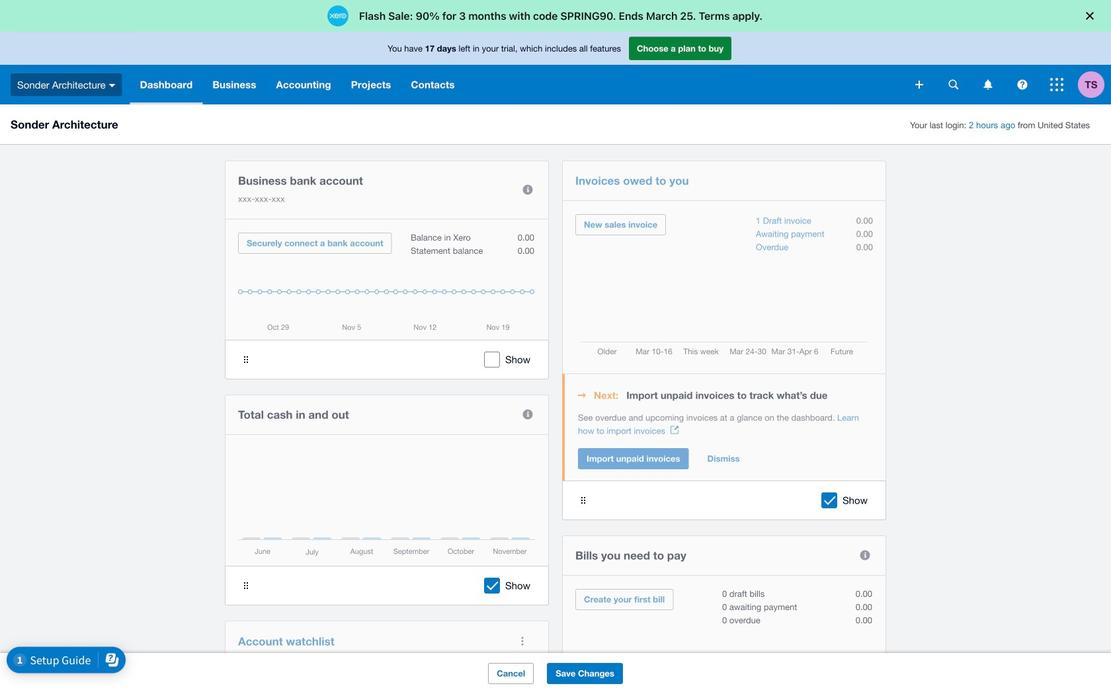 Task type: locate. For each thing, give the bounding box(es) containing it.
2 svg image from the left
[[984, 80, 992, 90]]

dialog
[[0, 0, 1111, 32]]

banner
[[0, 32, 1111, 104]]

svg image
[[949, 80, 959, 90], [984, 80, 992, 90]]

1 svg image from the left
[[949, 80, 959, 90]]

opens in a new tab image
[[671, 426, 678, 434]]

0 horizontal spatial svg image
[[949, 80, 959, 90]]

svg image
[[1050, 78, 1063, 91], [1017, 80, 1027, 90], [915, 81, 923, 89], [109, 84, 115, 87]]

1 horizontal spatial svg image
[[984, 80, 992, 90]]



Task type: vqa. For each thing, say whether or not it's contained in the screenshot.
dialog
yes



Task type: describe. For each thing, give the bounding box(es) containing it.
panel body document
[[578, 411, 873, 438]]



